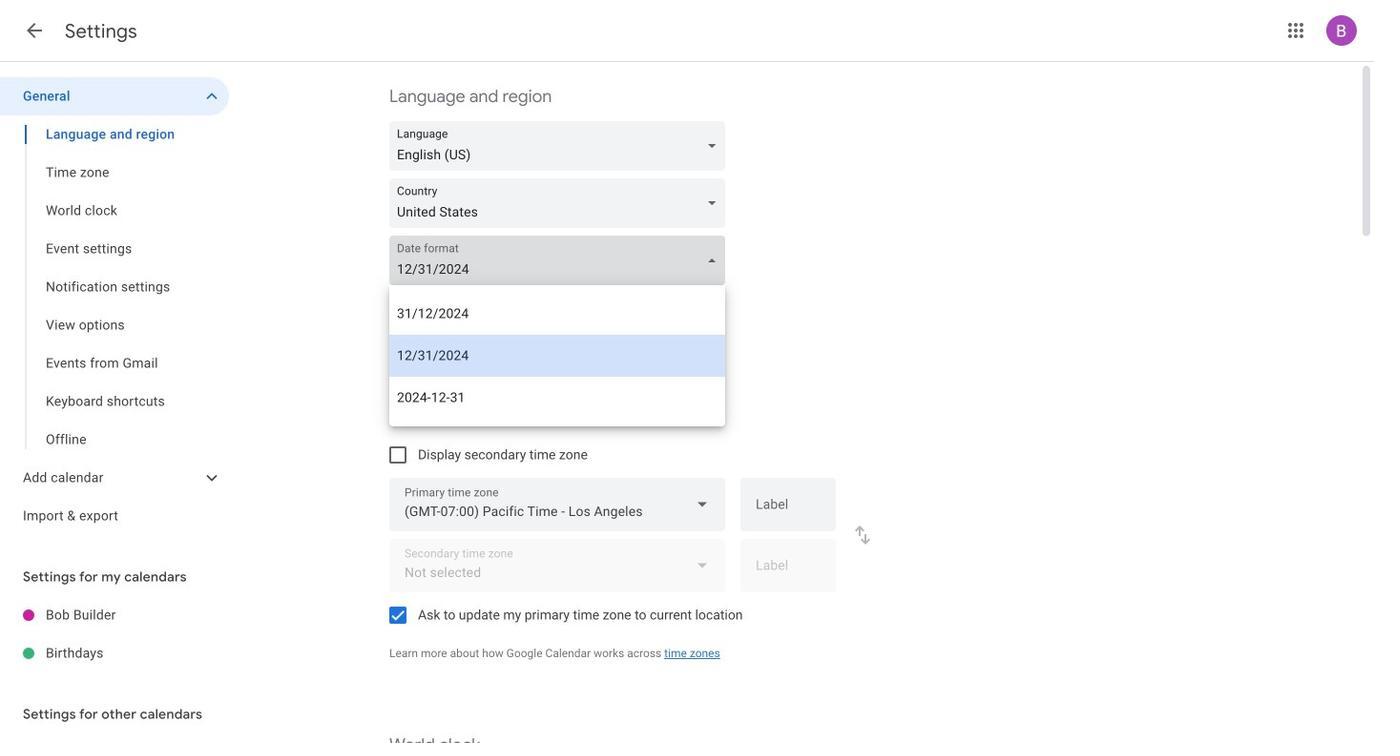 Task type: describe. For each thing, give the bounding box(es) containing it.
birthdays tree item
[[0, 635, 229, 673]]

Label for primary time zone. text field
[[756, 498, 821, 525]]

date format list box
[[389, 285, 725, 427]]

1 tree from the top
[[0, 77, 229, 535]]

go back image
[[23, 19, 46, 42]]



Task type: vqa. For each thing, say whether or not it's contained in the screenshot.
topmost Tree
yes



Task type: locate. For each thing, give the bounding box(es) containing it.
group
[[0, 115, 229, 459]]

tree
[[0, 77, 229, 535], [0, 596, 229, 673]]

31/12/2024 option
[[389, 293, 725, 335]]

1 vertical spatial tree
[[0, 596, 229, 673]]

Label for secondary time zone. text field
[[756, 559, 821, 586]]

heading
[[65, 19, 137, 43]]

bob builder tree item
[[0, 596, 229, 635]]

None field
[[389, 121, 733, 171], [389, 178, 733, 228], [389, 236, 733, 285], [389, 478, 725, 532], [389, 121, 733, 171], [389, 178, 733, 228], [389, 236, 733, 285], [389, 478, 725, 532]]

general tree item
[[0, 77, 229, 115]]

12/31/2024 option
[[389, 335, 725, 377]]

2024-12-31 option
[[389, 377, 725, 419]]

2 tree from the top
[[0, 596, 229, 673]]

0 vertical spatial tree
[[0, 77, 229, 535]]



